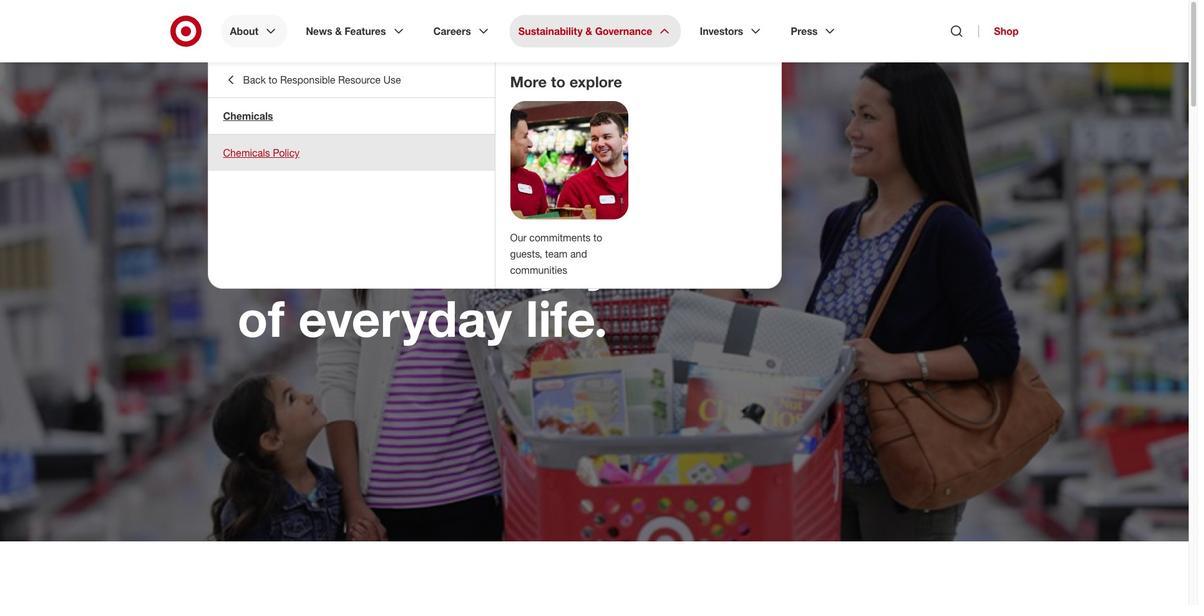Task type: vqa. For each thing, say whether or not it's contained in the screenshot.
jobs associated with Saved
no



Task type: locate. For each thing, give the bounding box(es) containing it.
two target team members smiling in the grocery department image
[[510, 101, 628, 220]]

life.
[[526, 288, 608, 349]]

the
[[453, 233, 529, 294]]

chemicals policy link
[[208, 135, 495, 171]]

about link
[[221, 15, 287, 47]]

about for about we're here to help all families discover the joy of everyday life.
[[237, 102, 280, 121]]

to inside back to responsible resource use button
[[269, 74, 277, 86]]

our commitments to guests, team and communities link
[[510, 231, 602, 276]]

1 vertical spatial chemicals
[[223, 147, 270, 159]]

about
[[230, 25, 258, 37], [237, 102, 280, 121]]

2 & from the left
[[585, 25, 592, 37]]

about inside about we're here to help all families discover the joy of everyday life.
[[237, 102, 280, 121]]

& left governance
[[585, 25, 592, 37]]

team
[[545, 248, 568, 260]]

chemicals down back
[[223, 110, 273, 122]]

2 chemicals from the top
[[223, 147, 270, 159]]

to inside our commitments to guests, team and communities
[[593, 231, 602, 244]]

1 chemicals from the top
[[223, 110, 273, 122]]

shop link
[[979, 25, 1019, 37]]

0 vertical spatial about
[[230, 25, 258, 37]]

1 & from the left
[[335, 25, 342, 37]]

investors link
[[691, 15, 772, 47]]

about inside about link
[[230, 25, 258, 37]]

about we're here to help all families discover the joy of everyday life.
[[237, 102, 612, 349]]

resource
[[338, 74, 381, 86]]

0 horizontal spatial &
[[335, 25, 342, 37]]

& right news
[[335, 25, 342, 37]]

about down back
[[237, 102, 280, 121]]

more
[[510, 72, 547, 91]]

chemicals left policy
[[223, 147, 270, 159]]

all
[[353, 178, 408, 239]]

news
[[306, 25, 332, 37]]

careers link
[[425, 15, 500, 47]]

chemicals
[[223, 110, 273, 122], [223, 147, 270, 159]]

to
[[551, 72, 565, 91], [269, 74, 277, 86], [504, 123, 552, 184], [593, 231, 602, 244]]

&
[[335, 25, 342, 37], [585, 25, 592, 37]]

back
[[243, 74, 266, 86]]

here
[[384, 123, 490, 184]]

1 vertical spatial about
[[237, 102, 280, 121]]

news & features
[[306, 25, 386, 37]]

chemicals for chemicals
[[223, 110, 273, 122]]

about up back
[[230, 25, 258, 37]]

chemicals link
[[208, 98, 495, 134]]

site navigation element
[[0, 0, 1198, 605]]

0 vertical spatial chemicals
[[223, 110, 273, 122]]

back to responsible resource use
[[243, 74, 401, 86]]

guests,
[[510, 248, 542, 260]]

chemicals policy
[[223, 147, 300, 159]]

and
[[570, 248, 587, 260]]

investors
[[700, 25, 743, 37]]

1 horizontal spatial &
[[585, 25, 592, 37]]

& for news
[[335, 25, 342, 37]]

of
[[237, 288, 285, 349]]



Task type: describe. For each thing, give the bounding box(es) containing it.
our
[[510, 231, 527, 244]]

everyday
[[298, 288, 512, 349]]

policy
[[273, 147, 300, 159]]

about for about
[[230, 25, 258, 37]]

families
[[422, 178, 606, 239]]

features
[[345, 25, 386, 37]]

news & features link
[[297, 15, 415, 47]]

sustainability & governance link
[[510, 15, 681, 47]]

communities
[[510, 264, 567, 276]]

sustainability
[[518, 25, 583, 37]]

sustainability & governance
[[518, 25, 652, 37]]

joy
[[542, 233, 612, 294]]

& for sustainability
[[585, 25, 592, 37]]

we're
[[237, 123, 370, 184]]

press link
[[782, 15, 846, 47]]

explore
[[570, 72, 622, 91]]

shop
[[994, 25, 1019, 37]]

careers
[[433, 25, 471, 37]]

responsible
[[280, 74, 335, 86]]

discover
[[237, 233, 439, 294]]

chemicals for chemicals policy
[[223, 147, 270, 159]]

to inside about we're here to help all families discover the joy of everyday life.
[[504, 123, 552, 184]]

more to explore
[[510, 72, 622, 91]]

our commitments to guests, team and communities
[[510, 231, 602, 276]]

back to responsible resource use button
[[208, 62, 495, 97]]

governance
[[595, 25, 652, 37]]

press
[[791, 25, 818, 37]]

help
[[237, 178, 339, 239]]

commitments
[[529, 231, 591, 244]]

use
[[383, 74, 401, 86]]



